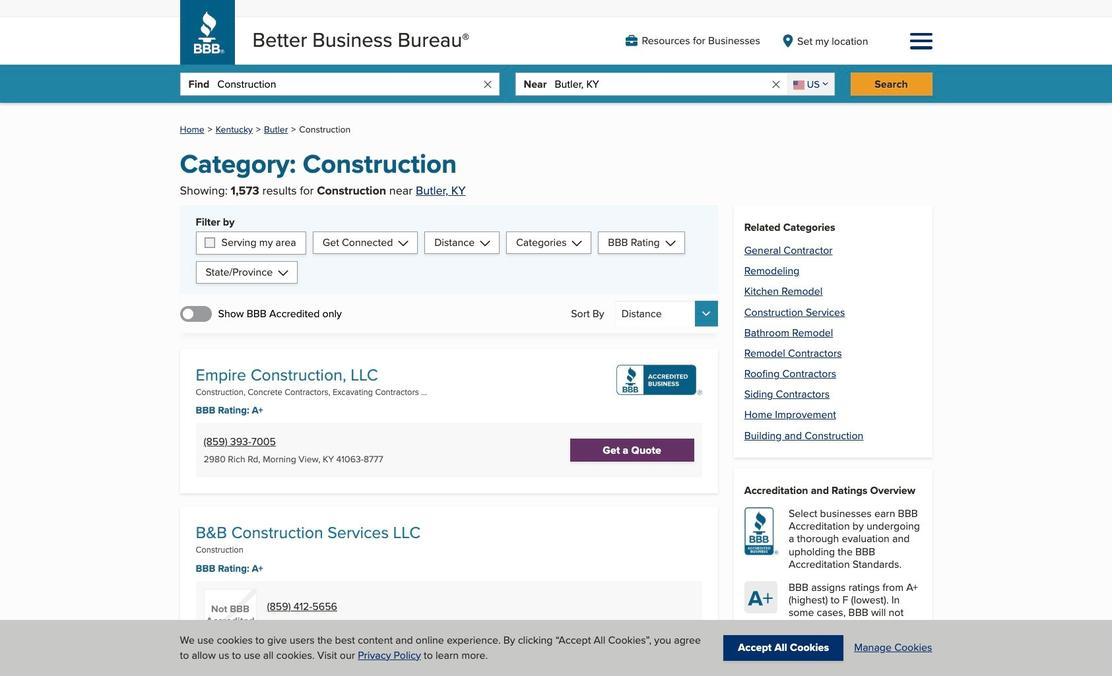 Task type: vqa. For each thing, say whether or not it's contained in the screenshot.
topmost Accredited
no



Task type: locate. For each thing, give the bounding box(es) containing it.
clear search image
[[482, 78, 493, 90], [770, 78, 782, 90]]

accredited business image
[[616, 365, 702, 396]]

not bbb accredited image
[[204, 589, 256, 642]]

clear search image for businesses, charities, category search box
[[482, 78, 493, 90]]

None field
[[787, 73, 834, 95]]

0 horizontal spatial clear search image
[[482, 78, 493, 90]]

clear search image for city, state or zip field
[[770, 78, 782, 90]]

1 horizontal spatial clear search image
[[770, 78, 782, 90]]

2 clear search image from the left
[[770, 78, 782, 90]]

city, state or zip field
[[555, 73, 770, 95]]

None button
[[615, 301, 718, 327]]

1 clear search image from the left
[[482, 78, 493, 90]]



Task type: describe. For each thing, give the bounding box(es) containing it.
accreditation standards image
[[744, 508, 779, 556]]

businesses, charities, category search field
[[217, 73, 482, 95]]



